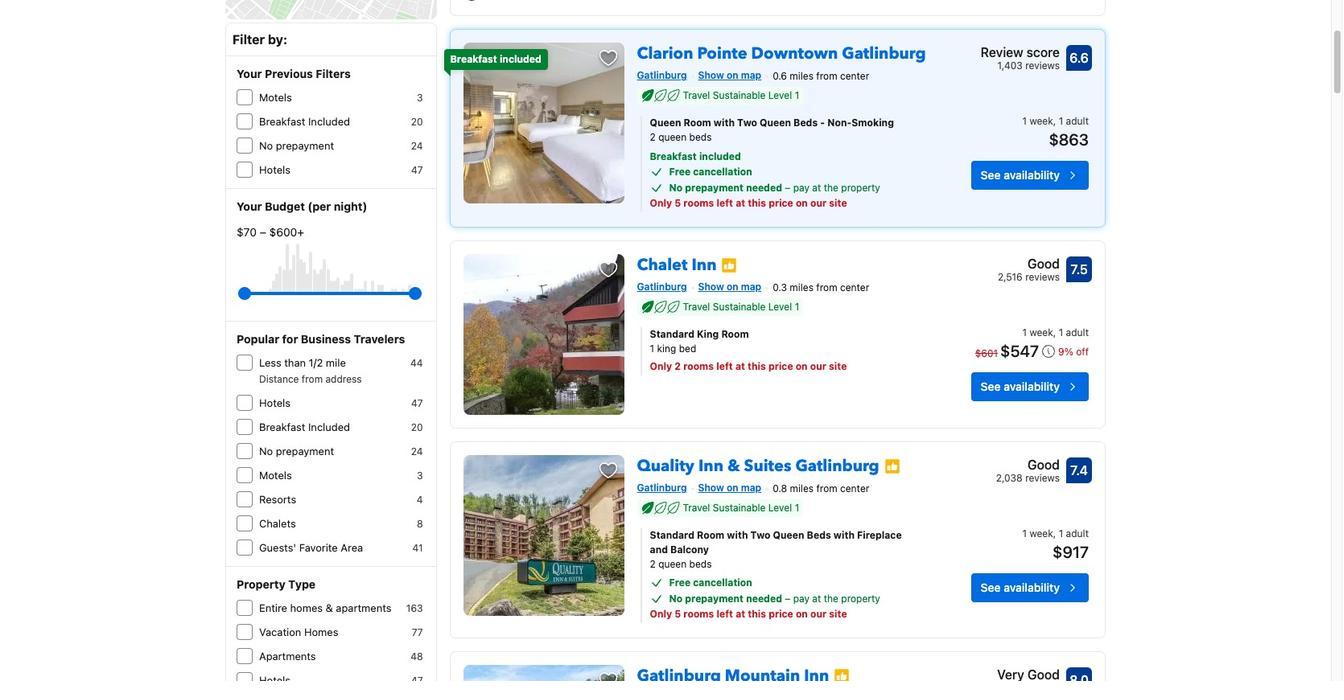 Task type: describe. For each thing, give the bounding box(es) containing it.
center for quality inn & suites gatlinburg
[[840, 483, 869, 495]]

prepayment up your budget (per night)
[[276, 139, 334, 152]]

miles for chalet inn
[[790, 281, 814, 293]]

guests' favorite area
[[259, 542, 363, 554]]

good 2,516 reviews
[[998, 257, 1060, 283]]

gatlinburg for 2,516
[[637, 281, 687, 293]]

good for quality inn & suites gatlinburg
[[1028, 458, 1060, 472]]

area
[[341, 542, 363, 554]]

$601
[[975, 347, 998, 359]]

7.5
[[1071, 262, 1088, 277]]

see availability for quality inn & suites gatlinburg
[[981, 581, 1060, 594]]

travelers
[[354, 332, 405, 346]]

1 availability from the top
[[1004, 168, 1060, 182]]

$600+
[[269, 225, 304, 239]]

by:
[[268, 32, 287, 47]]

1 down 1,403
[[1022, 115, 1027, 127]]

3 only from the top
[[650, 608, 672, 620]]

1/2
[[309, 357, 323, 369]]

business
[[301, 332, 351, 346]]

1 travel sustainable level 1 from the top
[[683, 89, 799, 101]]

2 included from the top
[[308, 421, 350, 434]]

2 pay from the top
[[793, 593, 810, 605]]

1 vertical spatial –
[[260, 225, 266, 239]]

1 needed from the top
[[746, 182, 782, 194]]

show for quality
[[698, 482, 724, 494]]

balcony
[[670, 544, 709, 556]]

prepayment down 2 queen beds
[[685, 593, 744, 605]]

for
[[282, 332, 298, 346]]

apartments
[[336, 602, 391, 615]]

chalet
[[637, 254, 688, 276]]

queen room with two queen beds - non-smoking link
[[650, 116, 922, 130]]

quality inn & suites gatlinburg
[[637, 455, 879, 477]]

1 24 from the top
[[411, 140, 423, 152]]

queen for $863
[[760, 117, 791, 129]]

previous
[[265, 67, 313, 80]]

popular
[[237, 332, 279, 346]]

chalets
[[259, 517, 296, 530]]

review
[[981, 45, 1023, 60]]

2 needed from the top
[[746, 593, 782, 605]]

41
[[412, 542, 423, 554]]

from for score
[[816, 70, 837, 82]]

1 week , 1 adult
[[1022, 326, 1089, 339]]

1 this from the top
[[748, 197, 766, 209]]

see availability for chalet inn
[[981, 380, 1060, 393]]

good for chalet inn
[[1028, 257, 1060, 271]]

beds for $917
[[807, 529, 831, 541]]

2 only 5 rooms left at this price on our site from the top
[[650, 608, 847, 620]]

score
[[1027, 45, 1060, 60]]

price inside standard king room 1 king bed only 2 rooms left at this price on our site
[[768, 360, 793, 372]]

1 see availability from the top
[[981, 168, 1060, 182]]

standard room with two queen beds with fireplace and balcony
[[650, 529, 902, 556]]

$917
[[1053, 543, 1089, 561]]

8
[[417, 518, 423, 530]]

smoking
[[852, 117, 894, 129]]

3 site from the top
[[829, 608, 847, 620]]

your previous filters
[[237, 67, 351, 80]]

3 this from the top
[[748, 608, 766, 620]]

review score element
[[981, 43, 1060, 62]]

night)
[[334, 200, 367, 213]]

1 miles from the top
[[790, 70, 814, 82]]

2 breakfast included from the top
[[259, 421, 350, 434]]

your for your previous filters
[[237, 67, 262, 80]]

1 property from the top
[[841, 182, 880, 194]]

fireplace
[[857, 529, 902, 541]]

2 , from the top
[[1053, 326, 1056, 339]]

0.3
[[773, 281, 787, 293]]

quality
[[637, 455, 694, 477]]

quality inn & suites gatlinburg image
[[463, 455, 624, 616]]

1 no prepayment needed – pay at the property from the top
[[669, 182, 880, 194]]

gatlinburg for 2,038
[[637, 482, 687, 494]]

left inside standard king room 1 king bed only 2 rooms left at this price on our site
[[716, 360, 733, 372]]

at inside standard king room 1 king bed only 2 rooms left at this price on our site
[[735, 360, 745, 372]]

2 47 from the top
[[411, 398, 423, 410]]

budget
[[265, 200, 305, 213]]

scored 7.4 element
[[1066, 458, 1092, 484]]

1 up $547
[[1022, 326, 1027, 339]]

standard room with two queen beds with fireplace and balcony link
[[650, 528, 922, 557]]

travel sustainable level 1 for quality
[[683, 502, 799, 514]]

show on map for chalet
[[698, 281, 761, 293]]

off
[[1076, 346, 1089, 358]]

rooms inside standard king room 1 king bed only 2 rooms left at this price on our site
[[683, 360, 714, 372]]

1,403
[[997, 60, 1023, 72]]

homes
[[304, 626, 338, 639]]

9%
[[1058, 346, 1073, 358]]

room for $917
[[697, 529, 725, 541]]

prepayment down 2 queen beds breakfast included
[[685, 182, 744, 194]]

downtown
[[751, 43, 838, 64]]

$863
[[1049, 130, 1089, 149]]

breakfast included
[[450, 53, 541, 65]]

show on map for quality
[[698, 482, 761, 494]]

2 5 from the top
[[675, 608, 681, 620]]

1 week , 1 adult $917
[[1022, 528, 1089, 561]]

44
[[411, 357, 423, 369]]

2 the from the top
[[824, 593, 839, 605]]

entire
[[259, 602, 287, 615]]

clarion pointe downtown gatlinburg image
[[463, 43, 624, 204]]

property type
[[237, 578, 316, 592]]

3 our from the top
[[810, 608, 827, 620]]

1 free from the top
[[669, 166, 691, 178]]

level for quality inn & suites gatlinburg
[[768, 502, 792, 514]]

0.8 miles from center
[[773, 483, 869, 495]]

see for chalet inn
[[981, 380, 1001, 393]]

your budget (per night)
[[237, 200, 367, 213]]

homes
[[290, 602, 323, 615]]

travel for quality
[[683, 502, 710, 514]]

only inside standard king room 1 king bed only 2 rooms left at this price on our site
[[650, 360, 672, 372]]

2 queen beds breakfast included
[[650, 131, 741, 162]]

1 down 0.8 miles from center
[[795, 502, 799, 514]]

1 only from the top
[[650, 197, 672, 209]]

1 see availability link from the top
[[971, 161, 1089, 190]]

1 see from the top
[[981, 168, 1001, 182]]

travel sustainable level 1 for chalet
[[683, 301, 799, 313]]

king
[[697, 328, 719, 340]]

0 horizontal spatial included
[[500, 53, 541, 65]]

vacation
[[259, 626, 301, 639]]

scored 7.5 element
[[1066, 257, 1092, 282]]

$70
[[237, 225, 257, 239]]

king
[[657, 343, 676, 355]]

1 hotels from the top
[[259, 163, 291, 176]]

non-
[[827, 117, 852, 129]]

popular for business travelers
[[237, 332, 405, 346]]

level for chalet inn
[[768, 301, 792, 313]]

gatlinburg up 0.6 miles from center
[[842, 43, 926, 64]]

and
[[650, 544, 668, 556]]

filter
[[233, 32, 265, 47]]

1 site from the top
[[829, 197, 847, 209]]

0.6 miles from center
[[773, 70, 869, 82]]

2 week from the top
[[1030, 326, 1053, 339]]

type
[[288, 578, 316, 592]]

on inside standard king room 1 king bed only 2 rooms left at this price on our site
[[796, 360, 808, 372]]

room for $863
[[684, 117, 711, 129]]

0.8
[[773, 483, 787, 495]]

no down 2 queen beds breakfast included
[[669, 182, 683, 194]]

sustainable for quality
[[713, 502, 766, 514]]

1 up queen room with two queen beds - non-smoking link
[[795, 89, 799, 101]]

no up resorts at the left
[[259, 445, 273, 458]]

$70 – $600+
[[237, 225, 304, 239]]

than
[[284, 357, 306, 369]]

beds for $863
[[794, 117, 818, 129]]

2 20 from the top
[[411, 422, 423, 434]]

with for $917
[[727, 529, 748, 541]]

prepayment up resorts at the left
[[276, 445, 334, 458]]

2 free from the top
[[669, 577, 691, 589]]

1 20 from the top
[[411, 116, 423, 128]]

1 up standard king room link
[[795, 301, 799, 313]]

less than 1/2 mile
[[259, 357, 346, 369]]

no up the budget
[[259, 139, 273, 152]]

filter by:
[[233, 32, 287, 47]]

0 vertical spatial –
[[785, 182, 791, 194]]

at down standard room with two queen beds with fireplace and balcony
[[736, 608, 745, 620]]

map for quality
[[741, 482, 761, 494]]

clarion pointe downtown gatlinburg
[[637, 43, 926, 64]]

2 property from the top
[[841, 593, 880, 605]]

standard king room link
[[650, 327, 922, 342]]

2 adult from the top
[[1066, 326, 1089, 339]]

1 our from the top
[[810, 197, 827, 209]]

at down -
[[812, 182, 821, 194]]

favorite
[[299, 542, 338, 554]]

queen for 2 queen beds breakfast included
[[658, 131, 687, 143]]

your for your budget (per night)
[[237, 200, 262, 213]]

reviews for chalet inn
[[1025, 271, 1060, 283]]

at down 2 queen beds breakfast included
[[736, 197, 745, 209]]

gatlinburg up 0.8 miles from center
[[795, 455, 879, 477]]

quality inn & suites gatlinburg link
[[637, 449, 879, 477]]

1 motels from the top
[[259, 91, 292, 104]]

2,516
[[998, 271, 1023, 283]]

1 up $917
[[1059, 528, 1063, 540]]

1 pay from the top
[[793, 182, 810, 194]]

clarion pointe downtown gatlinburg link
[[637, 36, 926, 64]]

queen room with two queen beds - non-smoking
[[650, 117, 894, 129]]

4
[[417, 494, 423, 506]]

$547
[[1000, 342, 1039, 360]]

mile
[[326, 357, 346, 369]]

breakfast inside 2 queen beds breakfast included
[[650, 150, 697, 162]]

bed
[[679, 343, 696, 355]]

from down 1/2
[[302, 373, 323, 385]]

address
[[326, 373, 362, 385]]

filters
[[316, 67, 351, 80]]

163
[[406, 603, 423, 615]]

show for chalet
[[698, 281, 724, 293]]



Task type: vqa. For each thing, say whether or not it's contained in the screenshot.
Pick- for Pick-up date Thu, Dec 21
no



Task type: locate. For each thing, give the bounding box(es) containing it.
0 vertical spatial needed
[[746, 182, 782, 194]]

miles right 0.8
[[790, 483, 814, 495]]

1 free cancellation from the top
[[669, 166, 752, 178]]

show on map down pointe
[[698, 69, 761, 81]]

only up 'chalet inn' link
[[650, 197, 672, 209]]

queen down 0.8
[[773, 529, 804, 541]]

0 vertical spatial center
[[840, 70, 869, 82]]

hotels
[[259, 163, 291, 176], [259, 397, 291, 410]]

2 vertical spatial this
[[748, 608, 766, 620]]

see availability
[[981, 168, 1060, 182], [981, 380, 1060, 393], [981, 581, 1060, 594]]

2 free cancellation from the top
[[669, 577, 752, 589]]

, for $917
[[1053, 528, 1056, 540]]

3 reviews from the top
[[1025, 472, 1060, 484]]

week up $917
[[1030, 528, 1053, 540]]

0 vertical spatial inn
[[692, 254, 717, 276]]

clarion
[[637, 43, 693, 64]]

2 24 from the top
[[411, 446, 423, 458]]

3 sustainable from the top
[[713, 502, 766, 514]]

0 vertical spatial ,
[[1053, 115, 1056, 127]]

price
[[769, 197, 793, 209], [768, 360, 793, 372], [769, 608, 793, 620]]

2 vertical spatial 2
[[650, 558, 656, 570]]

2 cancellation from the top
[[693, 577, 752, 589]]

price down standard king room link
[[768, 360, 793, 372]]

show
[[698, 69, 724, 81], [698, 281, 724, 293], [698, 482, 724, 494]]

2 for 2 queen beds
[[650, 558, 656, 570]]

scored 8.0 element
[[1066, 668, 1092, 682]]

1 vertical spatial level
[[768, 301, 792, 313]]

2 level from the top
[[768, 301, 792, 313]]

2 site from the top
[[829, 360, 847, 372]]

2 queen from the top
[[658, 558, 687, 570]]

2 good from the top
[[1028, 458, 1060, 472]]

beds for 2 queen beds
[[689, 558, 712, 570]]

level
[[768, 89, 792, 101], [768, 301, 792, 313], [768, 502, 792, 514]]

vacation homes
[[259, 626, 338, 639]]

miles right 0.3 at top
[[790, 281, 814, 293]]

3 adult from the top
[[1066, 528, 1089, 540]]

0 vertical spatial pay
[[793, 182, 810, 194]]

1 vertical spatial ,
[[1053, 326, 1056, 339]]

at
[[812, 182, 821, 194], [736, 197, 745, 209], [735, 360, 745, 372], [812, 593, 821, 605], [736, 608, 745, 620]]

adult for $863
[[1066, 115, 1089, 127]]

1 down '2,038'
[[1022, 528, 1027, 540]]

2 vertical spatial room
[[697, 529, 725, 541]]

0.3 miles from center
[[773, 281, 869, 293]]

–
[[785, 182, 791, 194], [260, 225, 266, 239], [785, 593, 791, 605]]

beds for 2 queen beds breakfast included
[[689, 131, 712, 143]]

1 vertical spatial included
[[308, 421, 350, 434]]

3 week from the top
[[1030, 528, 1053, 540]]

queen for $917
[[773, 529, 804, 541]]

room inside standard king room 1 king bed only 2 rooms left at this price on our site
[[721, 328, 749, 340]]

3 miles from the top
[[790, 483, 814, 495]]

24
[[411, 140, 423, 152], [411, 446, 423, 458]]

see availability link down $547
[[971, 372, 1089, 401]]

free cancellation
[[669, 166, 752, 178], [669, 577, 752, 589]]

prepayment
[[276, 139, 334, 152], [685, 182, 744, 194], [276, 445, 334, 458], [685, 593, 744, 605]]

two for $917
[[751, 529, 771, 541]]

no prepayment up resorts at the left
[[259, 445, 334, 458]]

1 your from the top
[[237, 67, 262, 80]]

1 vertical spatial see availability link
[[971, 372, 1089, 401]]

1 up 9%
[[1059, 326, 1063, 339]]

0 vertical spatial the
[[824, 182, 839, 194]]

0 vertical spatial beds
[[689, 131, 712, 143]]

0 vertical spatial 2
[[650, 131, 656, 143]]

2 vertical spatial reviews
[[1025, 472, 1060, 484]]

1 sustainable from the top
[[713, 89, 766, 101]]

resorts
[[259, 493, 296, 506]]

cancellation down 2 queen beds
[[693, 577, 752, 589]]

6.6
[[1070, 51, 1089, 65]]

2 reviews from the top
[[1025, 271, 1060, 283]]

0 vertical spatial no prepayment needed – pay at the property
[[669, 182, 880, 194]]

3 , from the top
[[1053, 528, 1056, 540]]

at down standard king room link
[[735, 360, 745, 372]]

week up $863
[[1030, 115, 1053, 127]]

level down 0.8
[[768, 502, 792, 514]]

0 vertical spatial your
[[237, 67, 262, 80]]

map
[[741, 69, 761, 81], [741, 281, 761, 293], [741, 482, 761, 494]]

price down queen room with two queen beds - non-smoking link
[[769, 197, 793, 209]]

2 vertical spatial site
[[829, 608, 847, 620]]

good element for quality inn & suites gatlinburg
[[996, 455, 1060, 475]]

adult
[[1066, 115, 1089, 127], [1066, 326, 1089, 339], [1066, 528, 1089, 540]]

1 vertical spatial show on map
[[698, 281, 761, 293]]

2 vertical spatial price
[[769, 608, 793, 620]]

0 vertical spatial travel sustainable level 1
[[683, 89, 799, 101]]

0 vertical spatial free
[[669, 166, 691, 178]]

2 your from the top
[[237, 200, 262, 213]]

2 vertical spatial only
[[650, 608, 672, 620]]

0 vertical spatial cancellation
[[693, 166, 752, 178]]

1 vertical spatial availability
[[1004, 380, 1060, 393]]

queen up 2 queen beds breakfast included
[[650, 117, 681, 129]]

at down standard room with two queen beds with fireplace and balcony link
[[812, 593, 821, 605]]

2 vertical spatial show on map
[[698, 482, 761, 494]]

included down filters at the left top
[[308, 115, 350, 128]]

1 vertical spatial two
[[751, 529, 771, 541]]

1 vertical spatial left
[[716, 360, 733, 372]]

very good element
[[997, 665, 1060, 682]]

5 up 'chalet inn' link
[[675, 197, 681, 209]]

free down 2 queen beds
[[669, 577, 691, 589]]

rooms
[[684, 197, 714, 209], [683, 360, 714, 372], [684, 608, 714, 620]]

1 vertical spatial sustainable
[[713, 301, 766, 313]]

1 beds from the top
[[689, 131, 712, 143]]

show down chalet inn
[[698, 281, 724, 293]]

1 show on map from the top
[[698, 69, 761, 81]]

1 vertical spatial 47
[[411, 398, 423, 410]]

0 vertical spatial only 5 rooms left at this price on our site
[[650, 197, 847, 209]]

, for $863
[[1053, 115, 1056, 127]]

price down standard room with two queen beds with fireplace and balcony link
[[769, 608, 793, 620]]

& left suites
[[727, 455, 740, 477]]

breakfast included down 'your previous filters'
[[259, 115, 350, 128]]

1 vertical spatial price
[[768, 360, 793, 372]]

0 vertical spatial 3
[[417, 92, 423, 104]]

0 vertical spatial queen
[[658, 131, 687, 143]]

adult inside 1 week , 1 adult $917
[[1066, 528, 1089, 540]]

1 vertical spatial the
[[824, 593, 839, 605]]

travel sustainable level 1 down 0.8
[[683, 502, 799, 514]]

3 rooms from the top
[[684, 608, 714, 620]]

standard king room 1 king bed only 2 rooms left at this price on our site
[[650, 328, 847, 372]]

1 queen from the top
[[658, 131, 687, 143]]

from right 0.3 at top
[[816, 281, 837, 293]]

site
[[829, 197, 847, 209], [829, 360, 847, 372], [829, 608, 847, 620]]

2 vertical spatial travel sustainable level 1
[[683, 502, 799, 514]]

less
[[259, 357, 281, 369]]

sustainable
[[713, 89, 766, 101], [713, 301, 766, 313], [713, 502, 766, 514]]

2 no prepayment needed – pay at the property from the top
[[669, 593, 880, 605]]

1 breakfast included from the top
[[259, 115, 350, 128]]

inn for quality
[[698, 455, 723, 477]]

property down 'fireplace'
[[841, 593, 880, 605]]

1 good from the top
[[1028, 257, 1060, 271]]

2 see availability from the top
[[981, 380, 1060, 393]]

1 adult from the top
[[1066, 115, 1089, 127]]

good element left scored 7.5 element
[[998, 254, 1060, 273]]

no down 2 queen beds
[[669, 593, 683, 605]]

standard for rooms
[[650, 328, 695, 340]]

group
[[245, 281, 415, 307]]

0 vertical spatial breakfast included
[[259, 115, 350, 128]]

motels
[[259, 91, 292, 104], [259, 469, 292, 482]]

1 up $863
[[1059, 115, 1063, 127]]

reviews inside the good 2,516 reviews
[[1025, 271, 1060, 283]]

travel sustainable level 1 up the queen room with two queen beds - non-smoking
[[683, 89, 799, 101]]

– down standard room with two queen beds with fireplace and balcony link
[[785, 593, 791, 605]]

only 5 rooms left at this price on our site
[[650, 197, 847, 209], [650, 608, 847, 620]]

availability for quality inn & suites gatlinburg
[[1004, 581, 1060, 594]]

1 vertical spatial week
[[1030, 326, 1053, 339]]

center up 'fireplace'
[[840, 483, 869, 495]]

& right 'homes' at the left
[[326, 602, 333, 615]]

travel sustainable level 1 up king
[[683, 301, 799, 313]]

this
[[748, 197, 766, 209], [748, 360, 766, 372], [748, 608, 766, 620]]

inn
[[692, 254, 717, 276], [698, 455, 723, 477]]

0.6
[[773, 70, 787, 82]]

see availability link
[[971, 161, 1089, 190], [971, 372, 1089, 401], [971, 574, 1089, 603]]

map left the 0.6
[[741, 69, 761, 81]]

2 inside standard king room 1 king bed only 2 rooms left at this price on our site
[[675, 360, 681, 372]]

0 vertical spatial &
[[727, 455, 740, 477]]

availability down $547
[[1004, 380, 1060, 393]]

&
[[727, 455, 740, 477], [326, 602, 333, 615]]

0 vertical spatial miles
[[790, 70, 814, 82]]

1 map from the top
[[741, 69, 761, 81]]

breakfast included down distance from address
[[259, 421, 350, 434]]

scored 6.6 element
[[1066, 45, 1092, 71]]

3 travel sustainable level 1 from the top
[[683, 502, 799, 514]]

, inside 1 week , 1 adult $863
[[1053, 115, 1056, 127]]

entire homes & apartments
[[259, 602, 391, 615]]

2 map from the top
[[741, 281, 761, 293]]

0 vertical spatial room
[[684, 117, 711, 129]]

0 vertical spatial hotels
[[259, 163, 291, 176]]

0 vertical spatial free cancellation
[[669, 166, 752, 178]]

beds inside 2 queen beds breakfast included
[[689, 131, 712, 143]]

only
[[650, 197, 672, 209], [650, 360, 672, 372], [650, 608, 672, 620]]

1 included from the top
[[308, 115, 350, 128]]

queen inside 2 queen beds breakfast included
[[658, 131, 687, 143]]

2 vertical spatial miles
[[790, 483, 814, 495]]

see availability link for chalet inn
[[971, 372, 1089, 401]]

availability
[[1004, 168, 1060, 182], [1004, 380, 1060, 393], [1004, 581, 1060, 594]]

1 vertical spatial only
[[650, 360, 672, 372]]

2 for 2 queen beds breakfast included
[[650, 131, 656, 143]]

1 inside standard king room 1 king bed only 2 rooms left at this price on our site
[[650, 343, 654, 355]]

– down queen room with two queen beds - non-smoking link
[[785, 182, 791, 194]]

no prepayment up your budget (per night)
[[259, 139, 334, 152]]

queen for 2 queen beds
[[658, 558, 687, 570]]

center for chalet inn
[[840, 281, 869, 293]]

2 vertical spatial our
[[810, 608, 827, 620]]

week inside 1 week , 1 adult $863
[[1030, 115, 1053, 127]]

two for $863
[[737, 117, 757, 129]]

1 vertical spatial property
[[841, 593, 880, 605]]

1 vertical spatial 20
[[411, 422, 423, 434]]

1 no prepayment from the top
[[259, 139, 334, 152]]

1 level from the top
[[768, 89, 792, 101]]

standard up and
[[650, 529, 695, 541]]

1 vertical spatial 24
[[411, 446, 423, 458]]

queen inside standard room with two queen beds with fireplace and balcony
[[773, 529, 804, 541]]

free
[[669, 166, 691, 178], [669, 577, 691, 589]]

from for 2,038
[[816, 483, 838, 495]]

gatlinburg down 'chalet'
[[637, 281, 687, 293]]

inn for chalet
[[692, 254, 717, 276]]

miles
[[790, 70, 814, 82], [790, 281, 814, 293], [790, 483, 814, 495]]

miles for quality inn & suites gatlinburg
[[790, 483, 814, 495]]

cancellation
[[693, 166, 752, 178], [693, 577, 752, 589]]

77
[[412, 627, 423, 639]]

2 vertical spatial –
[[785, 593, 791, 605]]

(per
[[308, 200, 331, 213]]

week for $917
[[1030, 528, 1053, 540]]

,
[[1053, 115, 1056, 127], [1053, 326, 1056, 339], [1053, 528, 1056, 540]]

1
[[795, 89, 799, 101], [1022, 115, 1027, 127], [1059, 115, 1063, 127], [795, 301, 799, 313], [1022, 326, 1027, 339], [1059, 326, 1063, 339], [650, 343, 654, 355], [795, 502, 799, 514], [1022, 528, 1027, 540], [1059, 528, 1063, 540]]

from for 2,516
[[816, 281, 837, 293]]

standard inside standard room with two queen beds with fireplace and balcony
[[650, 529, 695, 541]]

0 vertical spatial price
[[769, 197, 793, 209]]

good element
[[998, 254, 1060, 273], [996, 455, 1060, 475]]

2 no prepayment from the top
[[259, 445, 334, 458]]

this property is part of our preferred partner program. it's committed to providing excellent service and good value. it'll pay us a higher commission if you make a booking. image
[[721, 258, 738, 274], [721, 258, 738, 274], [834, 669, 850, 682], [834, 669, 850, 682]]

2 vertical spatial left
[[717, 608, 733, 620]]

1 left from the top
[[717, 197, 733, 209]]

rooms down bed
[[683, 360, 714, 372]]

map for chalet
[[741, 281, 761, 293]]

property down 'smoking'
[[841, 182, 880, 194]]

1 week from the top
[[1030, 115, 1053, 127]]

suites
[[744, 455, 791, 477]]

reviews
[[1025, 60, 1060, 72], [1025, 271, 1060, 283], [1025, 472, 1060, 484]]

1 vertical spatial queen
[[658, 558, 687, 570]]

2 vertical spatial center
[[840, 483, 869, 495]]

2 vertical spatial ,
[[1053, 528, 1056, 540]]

2 vertical spatial rooms
[[684, 608, 714, 620]]

adult inside 1 week , 1 adult $863
[[1066, 115, 1089, 127]]

adult up $863
[[1066, 115, 1089, 127]]

with
[[714, 117, 735, 129], [727, 529, 748, 541], [834, 529, 855, 541]]

only 5 rooms left at this price on our site down 2 queen beds breakfast included
[[650, 197, 847, 209]]

beds left -
[[794, 117, 818, 129]]

1 vertical spatial no prepayment
[[259, 445, 334, 458]]

the down standard room with two queen beds with fireplace and balcony link
[[824, 593, 839, 605]]

1 the from the top
[[824, 182, 839, 194]]

7.4
[[1070, 463, 1088, 478]]

20
[[411, 116, 423, 128], [411, 422, 423, 434]]

this property is part of our preferred partner program. it's committed to providing excellent service and good value. it'll pay us a higher commission if you make a booking. image
[[884, 459, 900, 475], [884, 459, 900, 475]]

good left 7.5
[[1028, 257, 1060, 271]]

needed down standard room with two queen beds with fireplace and balcony
[[746, 593, 782, 605]]

1 show from the top
[[698, 69, 724, 81]]

show on map down quality inn & suites gatlinburg
[[698, 482, 761, 494]]

with for $863
[[714, 117, 735, 129]]

standard for and
[[650, 529, 695, 541]]

1 vertical spatial only 5 rooms left at this price on our site
[[650, 608, 847, 620]]

0 vertical spatial 47
[[411, 164, 423, 176]]

week
[[1030, 115, 1053, 127], [1030, 326, 1053, 339], [1030, 528, 1053, 540]]

2 show from the top
[[698, 281, 724, 293]]

good inside good 2,038 reviews
[[1028, 458, 1060, 472]]

1 week , 1 adult $863
[[1022, 115, 1089, 149]]

hotels up the budget
[[259, 163, 291, 176]]

show down pointe
[[698, 69, 724, 81]]

1 vertical spatial free
[[669, 577, 691, 589]]

distance from address
[[259, 373, 362, 385]]

& for inn
[[727, 455, 740, 477]]

travel for chalet
[[683, 301, 710, 313]]

pay down standard room with two queen beds with fireplace and balcony link
[[793, 593, 810, 605]]

2 vertical spatial availability
[[1004, 581, 1060, 594]]

reviews right '2,038'
[[1025, 472, 1060, 484]]

0 vertical spatial reviews
[[1025, 60, 1060, 72]]

1 vertical spatial miles
[[790, 281, 814, 293]]

reviews inside good 2,038 reviews
[[1025, 472, 1060, 484]]

gatlinburg for score
[[637, 69, 687, 81]]

-
[[820, 117, 825, 129]]

0 vertical spatial show
[[698, 69, 724, 81]]

1 vertical spatial inn
[[698, 455, 723, 477]]

2,038
[[996, 472, 1023, 484]]

2 queen beds
[[650, 558, 712, 570]]

1 cancellation from the top
[[693, 166, 752, 178]]

room right king
[[721, 328, 749, 340]]

1 vertical spatial breakfast included
[[259, 421, 350, 434]]

1 only 5 rooms left at this price on our site from the top
[[650, 197, 847, 209]]

miles right the 0.6
[[790, 70, 814, 82]]

2 inside 2 queen beds breakfast included
[[650, 131, 656, 143]]

2 vertical spatial see availability link
[[971, 574, 1089, 603]]

room up balcony
[[697, 529, 725, 541]]

week inside 1 week , 1 adult $917
[[1030, 528, 1053, 540]]

included
[[500, 53, 541, 65], [699, 150, 741, 162]]

hotels down distance
[[259, 397, 291, 410]]

no prepayment needed – pay at the property down the queen room with two queen beds - non-smoking
[[669, 182, 880, 194]]

breakfast included
[[259, 115, 350, 128], [259, 421, 350, 434]]

1 vertical spatial rooms
[[683, 360, 714, 372]]

chalet inn image
[[463, 254, 624, 415]]

2 3 from the top
[[417, 470, 423, 482]]

our inside standard king room 1 king bed only 2 rooms left at this price on our site
[[810, 360, 826, 372]]

2 travel from the top
[[683, 301, 710, 313]]

free down 2 queen beds breakfast included
[[669, 166, 691, 178]]

included down address
[[308, 421, 350, 434]]

2 miles from the top
[[790, 281, 814, 293]]

1 vertical spatial standard
[[650, 529, 695, 541]]

1 vertical spatial hotels
[[259, 397, 291, 410]]

2 our from the top
[[810, 360, 826, 372]]

0 vertical spatial 20
[[411, 116, 423, 128]]

2 hotels from the top
[[259, 397, 291, 410]]

chalet inn link
[[637, 248, 717, 276]]

distance
[[259, 373, 299, 385]]

see for quality inn & suites gatlinburg
[[981, 581, 1001, 594]]

pay down queen room with two queen beds - non-smoking link
[[793, 182, 810, 194]]

0 vertical spatial this
[[748, 197, 766, 209]]

2 vertical spatial travel
[[683, 502, 710, 514]]

2 vertical spatial week
[[1030, 528, 1053, 540]]

week for $863
[[1030, 115, 1053, 127]]

3 show from the top
[[698, 482, 724, 494]]

no prepayment needed – pay at the property down standard room with two queen beds with fireplace and balcony
[[669, 593, 880, 605]]

property
[[237, 578, 285, 592]]

2 only from the top
[[650, 360, 672, 372]]

2 vertical spatial show
[[698, 482, 724, 494]]

beds
[[689, 131, 712, 143], [689, 558, 712, 570]]

0 vertical spatial included
[[308, 115, 350, 128]]

reviews right 1,403
[[1025, 60, 1060, 72]]

beds
[[794, 117, 818, 129], [807, 529, 831, 541]]

3 left from the top
[[717, 608, 733, 620]]

9% off
[[1058, 346, 1089, 358]]

included
[[308, 115, 350, 128], [308, 421, 350, 434]]

1 rooms from the top
[[684, 197, 714, 209]]

0 vertical spatial no prepayment
[[259, 139, 334, 152]]

1 travel from the top
[[683, 89, 710, 101]]

1 47 from the top
[[411, 164, 423, 176]]

1 vertical spatial this
[[748, 360, 766, 372]]

1 vertical spatial beds
[[689, 558, 712, 570]]

2 this from the top
[[748, 360, 766, 372]]

1 vertical spatial center
[[840, 281, 869, 293]]

2 vertical spatial sustainable
[[713, 502, 766, 514]]

0 vertical spatial see
[[981, 168, 1001, 182]]

sustainable for chalet
[[713, 301, 766, 313]]

good element for chalet inn
[[998, 254, 1060, 273]]

standard inside standard king room 1 king bed only 2 rooms left at this price on our site
[[650, 328, 695, 340]]

2 vertical spatial see
[[981, 581, 1001, 594]]

2 availability from the top
[[1004, 380, 1060, 393]]

1 vertical spatial free cancellation
[[669, 577, 752, 589]]

good 2,038 reviews
[[996, 458, 1060, 484]]

availability down 1 week , 1 adult $917 on the bottom right
[[1004, 581, 1060, 594]]

& for homes
[[326, 602, 333, 615]]

1 vertical spatial no prepayment needed – pay at the property
[[669, 593, 880, 605]]

3 show on map from the top
[[698, 482, 761, 494]]

1 horizontal spatial &
[[727, 455, 740, 477]]

2 standard from the top
[[650, 529, 695, 541]]

sustainable up the queen room with two queen beds - non-smoking
[[713, 89, 766, 101]]

adult up 9% off
[[1066, 326, 1089, 339]]

see availability down 1 week , 1 adult $863
[[981, 168, 1060, 182]]

beds down balcony
[[689, 558, 712, 570]]

beds inside standard room with two queen beds with fireplace and balcony
[[807, 529, 831, 541]]

this inside standard king room 1 king bed only 2 rooms left at this price on our site
[[748, 360, 766, 372]]

included inside 2 queen beds breakfast included
[[699, 150, 741, 162]]

reviews inside review score 1,403 reviews
[[1025, 60, 1060, 72]]

1 left king
[[650, 343, 654, 355]]

0 vertical spatial level
[[768, 89, 792, 101]]

5 down 2 queen beds
[[675, 608, 681, 620]]

only down king
[[650, 360, 672, 372]]

show on map
[[698, 69, 761, 81], [698, 281, 761, 293], [698, 482, 761, 494]]

1 3 from the top
[[417, 92, 423, 104]]

property
[[841, 182, 880, 194], [841, 593, 880, 605]]

3 travel from the top
[[683, 502, 710, 514]]

2 beds from the top
[[689, 558, 712, 570]]

1 vertical spatial included
[[699, 150, 741, 162]]

1 vertical spatial &
[[326, 602, 333, 615]]

week up $547
[[1030, 326, 1053, 339]]

center up non-
[[840, 70, 869, 82]]

guests'
[[259, 542, 296, 554]]

two inside standard room with two queen beds with fireplace and balcony
[[751, 529, 771, 541]]

1 vertical spatial needed
[[746, 593, 782, 605]]

availability for chalet inn
[[1004, 380, 1060, 393]]

adult up $917
[[1066, 528, 1089, 540]]

3 see availability link from the top
[[971, 574, 1089, 603]]

see availability link for quality inn & suites gatlinburg
[[971, 574, 1089, 603]]

2 left from the top
[[716, 360, 733, 372]]

2 see availability link from the top
[[971, 372, 1089, 401]]

– right $70
[[260, 225, 266, 239]]

the
[[824, 182, 839, 194], [824, 593, 839, 605]]

2 vertical spatial map
[[741, 482, 761, 494]]

0 vertical spatial standard
[[650, 328, 695, 340]]

reviews for quality inn & suites gatlinburg
[[1025, 472, 1060, 484]]

sustainable down quality inn & suites gatlinburg
[[713, 502, 766, 514]]

room up 2 queen beds breakfast included
[[684, 117, 711, 129]]

breakfast
[[450, 53, 497, 65], [259, 115, 305, 128], [650, 150, 697, 162], [259, 421, 305, 434]]

from down the downtown
[[816, 70, 837, 82]]

adult for $917
[[1066, 528, 1089, 540]]

good inside the good 2,516 reviews
[[1028, 257, 1060, 271]]

2 vertical spatial adult
[[1066, 528, 1089, 540]]

1 vertical spatial motels
[[259, 469, 292, 482]]

2 rooms from the top
[[683, 360, 714, 372]]

reviews right 2,516
[[1025, 271, 1060, 283]]

needed down the queen room with two queen beds - non-smoking
[[746, 182, 782, 194]]

map down quality inn & suites gatlinburg
[[741, 482, 761, 494]]

rooms down 2 queen beds
[[684, 608, 714, 620]]

0 horizontal spatial &
[[326, 602, 333, 615]]

apartments
[[259, 650, 316, 663]]

2 motels from the top
[[259, 469, 292, 482]]

1 5 from the top
[[675, 197, 681, 209]]

site inside standard king room 1 king bed only 2 rooms left at this price on our site
[[829, 360, 847, 372]]

level down 0.3 at top
[[768, 301, 792, 313]]

1 vertical spatial travel sustainable level 1
[[683, 301, 799, 313]]

travel up balcony
[[683, 502, 710, 514]]

two
[[737, 117, 757, 129], [751, 529, 771, 541]]

only down 2 queen beds
[[650, 608, 672, 620]]

see availability down 1 week , 1 adult $917 on the bottom right
[[981, 581, 1060, 594]]

3 availability from the top
[[1004, 581, 1060, 594]]

, inside 1 week , 1 adult $917
[[1053, 528, 1056, 540]]

pointe
[[697, 43, 747, 64]]

room inside standard room with two queen beds with fireplace and balcony
[[697, 529, 725, 541]]

0 vertical spatial property
[[841, 182, 880, 194]]



